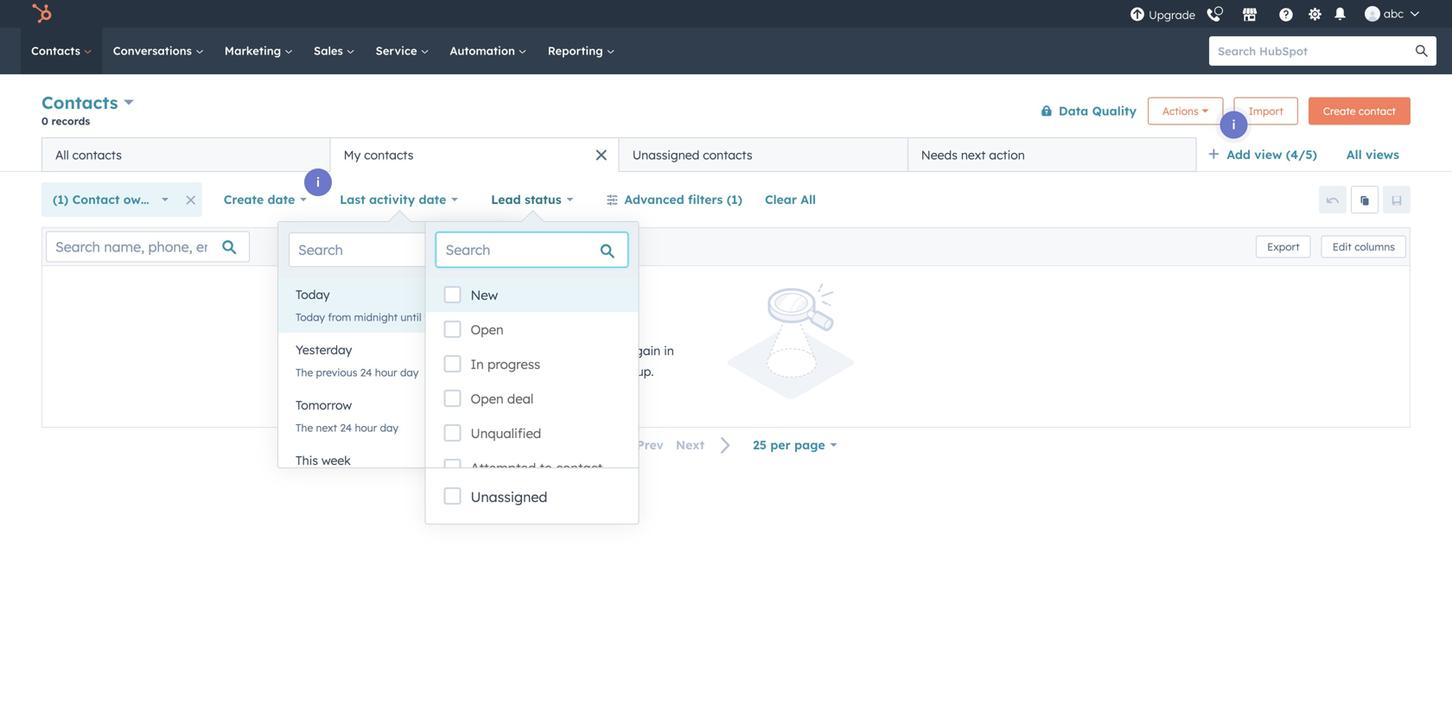Task type: vqa. For each thing, say whether or not it's contained in the screenshot.
the next
yes



Task type: describe. For each thing, give the bounding box(es) containing it.
next inside 'button'
[[961, 147, 986, 163]]

0 vertical spatial contacts
[[31, 44, 84, 58]]

edit
[[1333, 240, 1352, 253]]

the inside the today today from midnight until the current time
[[424, 311, 440, 324]]

again
[[628, 343, 661, 358]]

lead status
[[491, 192, 562, 207]]

open for open
[[471, 322, 504, 338]]

search search field for new
[[436, 233, 628, 267]]

25 per page
[[753, 437, 825, 453]]

date inside dropdown button
[[419, 192, 446, 207]]

advanced filters (1) button
[[595, 182, 754, 217]]

pagination navigation
[[604, 434, 742, 457]]

1 vertical spatial contact
[[556, 460, 603, 476]]

marketing link
[[214, 28, 303, 74]]

next button
[[670, 434, 742, 457]]

conversations
[[113, 44, 195, 58]]

new
[[520, 343, 543, 358]]

sales link
[[303, 28, 365, 74]]

attempted to contact
[[471, 460, 603, 476]]

deal
[[507, 391, 534, 407]]

marketing
[[225, 44, 284, 58]]

1 horizontal spatial i button
[[1220, 111, 1248, 139]]

help image
[[1279, 8, 1294, 23]]

marketplaces button
[[1232, 0, 1268, 28]]

per
[[770, 437, 791, 453]]

marketplaces image
[[1242, 8, 1258, 23]]

to for expecting
[[482, 343, 494, 358]]

today today from midnight until the current time
[[296, 287, 502, 324]]

today button
[[278, 277, 520, 312]]

my contacts button
[[330, 137, 619, 172]]

last activity date
[[340, 192, 446, 207]]

hubspot link
[[21, 3, 65, 24]]

the for tomorrow
[[296, 421, 313, 434]]

records
[[51, 115, 90, 128]]

import button
[[1234, 97, 1298, 125]]

import
[[1249, 105, 1284, 118]]

few
[[433, 364, 454, 379]]

hour for tomorrow
[[355, 421, 377, 434]]

to for attempted
[[540, 460, 552, 476]]

all for all contacts
[[55, 147, 69, 163]]

filters.
[[490, 305, 544, 327]]

(1) inside button
[[727, 192, 743, 207]]

tomorrow
[[296, 398, 352, 413]]

abc
[[1384, 6, 1404, 21]]

clear
[[765, 192, 797, 207]]

create date
[[224, 192, 295, 207]]

list box for new's "search" search field
[[426, 277, 638, 485]]

yesterday
[[296, 342, 352, 357]]

from
[[328, 311, 351, 324]]

all contacts button
[[41, 137, 330, 172]]

help button
[[1272, 4, 1301, 23]]

all for all views
[[1347, 147, 1362, 162]]

contacts banner
[[41, 89, 1411, 137]]

contact inside 'button'
[[1359, 105, 1396, 118]]

clear all button
[[754, 182, 827, 217]]

service
[[376, 44, 420, 58]]

current inside the today today from midnight until the current time
[[443, 311, 478, 324]]

last
[[340, 192, 365, 207]]

midnight
[[354, 311, 398, 324]]

(1) inside popup button
[[53, 192, 69, 207]]

my
[[344, 147, 361, 163]]

needs
[[921, 147, 958, 163]]

date inside popup button
[[268, 192, 295, 207]]

contacts for all contacts
[[72, 147, 122, 163]]

this week button
[[278, 443, 520, 478]]

search image
[[1416, 45, 1428, 57]]

gary orlando image
[[1365, 6, 1381, 22]]

match
[[534, 284, 589, 305]]

see
[[497, 343, 517, 358]]

advanced filters (1)
[[624, 192, 743, 207]]

until
[[401, 311, 421, 324]]

no contacts match the current filters.
[[422, 284, 622, 327]]

24 for tomorrow
[[340, 421, 352, 434]]

contacts link
[[21, 28, 103, 74]]

create contact button
[[1309, 97, 1411, 125]]

no
[[422, 284, 447, 305]]

unassigned for unassigned
[[471, 488, 547, 506]]

needs next action
[[921, 147, 1025, 163]]

tomorrow the next 24 hour day
[[296, 398, 398, 434]]

automation link
[[439, 28, 537, 74]]

system
[[545, 364, 586, 379]]

data quality button
[[1029, 94, 1138, 128]]

open for open deal
[[471, 391, 504, 407]]

action
[[989, 147, 1025, 163]]

day for yesterday
[[400, 366, 419, 379]]

clear all
[[765, 192, 816, 207]]

edit columns button
[[1321, 236, 1406, 258]]

expecting to see new contacts? try again in a few seconds as the system catches up.
[[422, 343, 674, 379]]

add
[[1227, 147, 1251, 162]]

(1) contact owner
[[53, 192, 161, 207]]

(4/5)
[[1286, 147, 1317, 162]]

time
[[480, 311, 502, 324]]

hour for yesterday
[[375, 366, 397, 379]]

2 today from the top
[[296, 311, 325, 324]]



Task type: locate. For each thing, give the bounding box(es) containing it.
to inside expecting to see new contacts? try again in a few seconds as the system catches up.
[[482, 343, 494, 358]]

1 date from the left
[[268, 192, 295, 207]]

create date button
[[212, 182, 318, 217]]

calling icon button
[[1199, 1, 1228, 27]]

1 horizontal spatial i
[[1232, 117, 1236, 132]]

the
[[594, 284, 622, 305], [424, 311, 440, 324], [524, 364, 542, 379]]

0 vertical spatial today
[[296, 287, 330, 302]]

reporting
[[548, 44, 606, 58]]

menu
[[1128, 0, 1431, 28]]

unassigned for unassigned contacts
[[632, 147, 700, 163]]

contacts button
[[41, 90, 134, 115]]

0 horizontal spatial day
[[380, 421, 398, 434]]

the inside tomorrow the next 24 hour day
[[296, 421, 313, 434]]

0 vertical spatial next
[[961, 147, 986, 163]]

day
[[400, 366, 419, 379], [380, 421, 398, 434]]

next
[[676, 438, 705, 453]]

all right clear
[[801, 192, 816, 207]]

date
[[268, 192, 295, 207], [419, 192, 446, 207]]

search button
[[1407, 36, 1437, 66]]

0 records
[[41, 115, 90, 128]]

the right as
[[524, 364, 542, 379]]

1 vertical spatial open
[[471, 391, 504, 407]]

the down tomorrow
[[296, 421, 313, 434]]

next left action
[[961, 147, 986, 163]]

0 vertical spatial the
[[296, 366, 313, 379]]

my contacts
[[344, 147, 414, 163]]

hour inside tomorrow the next 24 hour day
[[355, 421, 377, 434]]

list box containing new
[[426, 277, 638, 485]]

1 horizontal spatial next
[[961, 147, 986, 163]]

1 horizontal spatial create
[[1323, 105, 1356, 118]]

0 vertical spatial open
[[471, 322, 504, 338]]

contacts inside popup button
[[41, 92, 118, 113]]

0 vertical spatial the
[[594, 284, 622, 305]]

(1) right filters
[[727, 192, 743, 207]]

1 vertical spatial day
[[380, 421, 398, 434]]

0 horizontal spatial the
[[424, 311, 440, 324]]

i for bottommost i button
[[316, 175, 320, 190]]

2 vertical spatial contacts
[[452, 284, 529, 305]]

add view (4/5) button
[[1197, 137, 1335, 172]]

attempted
[[471, 460, 536, 476]]

0 horizontal spatial i
[[316, 175, 320, 190]]

activity
[[369, 192, 415, 207]]

create up all views
[[1323, 105, 1356, 118]]

conversations link
[[103, 28, 214, 74]]

2 (1) from the left
[[727, 192, 743, 207]]

day up this week button
[[380, 421, 398, 434]]

1 vertical spatial unassigned
[[471, 488, 547, 506]]

0 horizontal spatial to
[[482, 343, 494, 358]]

unqualified
[[471, 425, 541, 442]]

calling icon image
[[1206, 8, 1221, 24]]

contacts down records at the top left of the page
[[72, 147, 122, 163]]

1 vertical spatial next
[[316, 421, 337, 434]]

prev
[[637, 438, 664, 453]]

next inside tomorrow the next 24 hour day
[[316, 421, 337, 434]]

in progress
[[471, 356, 540, 373]]

prev button
[[604, 434, 670, 457]]

1 horizontal spatial date
[[419, 192, 446, 207]]

the for yesterday
[[296, 366, 313, 379]]

contacts up records at the top left of the page
[[41, 92, 118, 113]]

needs next action button
[[908, 137, 1197, 172]]

unassigned up advanced filters (1) button
[[632, 147, 700, 163]]

try
[[607, 343, 624, 358]]

1 horizontal spatial the
[[524, 364, 542, 379]]

a
[[422, 364, 430, 379]]

lead status button
[[480, 182, 585, 217]]

today
[[296, 287, 330, 302], [296, 311, 325, 324]]

contacts up time
[[452, 284, 529, 305]]

contact right attempted
[[556, 460, 603, 476]]

notifications image
[[1333, 7, 1348, 23]]

abc button
[[1355, 0, 1430, 28]]

1 vertical spatial today
[[296, 311, 325, 324]]

0 horizontal spatial create
[[224, 192, 264, 207]]

0 vertical spatial create
[[1323, 105, 1356, 118]]

the right match
[[594, 284, 622, 305]]

0 vertical spatial hour
[[375, 366, 397, 379]]

0 horizontal spatial date
[[268, 192, 295, 207]]

to left the see
[[482, 343, 494, 358]]

hubspot image
[[31, 3, 52, 24]]

search search field for today from midnight until the current time
[[289, 233, 509, 267]]

24 for yesterday
[[360, 366, 372, 379]]

to inside list box
[[540, 460, 552, 476]]

search search field down lead status popup button on the left
[[436, 233, 628, 267]]

0 horizontal spatial unassigned
[[471, 488, 547, 506]]

actions
[[1163, 105, 1199, 118]]

1 vertical spatial the
[[424, 311, 440, 324]]

data quality
[[1059, 103, 1137, 118]]

settings link
[[1304, 5, 1326, 23]]

current inside the no contacts match the current filters.
[[422, 305, 485, 327]]

menu containing abc
[[1128, 0, 1431, 28]]

current up expecting
[[422, 305, 485, 327]]

views
[[1366, 147, 1400, 162]]

2 horizontal spatial the
[[594, 284, 622, 305]]

progress
[[488, 356, 540, 373]]

0 horizontal spatial i button
[[304, 169, 332, 196]]

0 horizontal spatial (1)
[[53, 192, 69, 207]]

0 vertical spatial 24
[[360, 366, 372, 379]]

1 the from the top
[[296, 366, 313, 379]]

yesterday the previous 24 hour day
[[296, 342, 419, 379]]

search search field up today button
[[289, 233, 509, 267]]

status
[[525, 192, 562, 207]]

sales
[[314, 44, 346, 58]]

contacts for my contacts
[[364, 147, 414, 163]]

day for tomorrow
[[380, 421, 398, 434]]

current left time
[[443, 311, 478, 324]]

1 horizontal spatial contacts
[[364, 147, 414, 163]]

current
[[422, 305, 485, 327], [443, 311, 478, 324]]

create for create date
[[224, 192, 264, 207]]

0 horizontal spatial all
[[55, 147, 69, 163]]

1 horizontal spatial (1)
[[727, 192, 743, 207]]

3 contacts from the left
[[703, 147, 753, 163]]

today up from at top left
[[296, 287, 330, 302]]

next down tomorrow
[[316, 421, 337, 434]]

create inside 'button'
[[1323, 105, 1356, 118]]

1 vertical spatial i
[[316, 175, 320, 190]]

create down all contacts button
[[224, 192, 264, 207]]

0 vertical spatial i button
[[1220, 111, 1248, 139]]

1 vertical spatial create
[[224, 192, 264, 207]]

0 horizontal spatial contact
[[556, 460, 603, 476]]

2 horizontal spatial contacts
[[703, 147, 753, 163]]

page
[[794, 437, 825, 453]]

contacts down 'hubspot' link
[[31, 44, 84, 58]]

all views link
[[1335, 137, 1411, 172]]

hour up this week button
[[355, 421, 377, 434]]

0 vertical spatial day
[[400, 366, 419, 379]]

24 right 'previous'
[[360, 366, 372, 379]]

0 vertical spatial to
[[482, 343, 494, 358]]

2 the from the top
[[296, 421, 313, 434]]

open up the see
[[471, 322, 504, 338]]

24 inside yesterday the previous 24 hour day
[[360, 366, 372, 379]]

automation
[[450, 44, 518, 58]]

i button up add
[[1220, 111, 1248, 139]]

the right the 'until'
[[424, 311, 440, 324]]

advanced
[[624, 192, 684, 207]]

date right activity
[[419, 192, 446, 207]]

date left last
[[268, 192, 295, 207]]

tomorrow button
[[278, 388, 520, 423]]

create contact
[[1323, 105, 1396, 118]]

view
[[1255, 147, 1282, 162]]

in
[[664, 343, 674, 358]]

day inside yesterday the previous 24 hour day
[[400, 366, 419, 379]]

add view (4/5)
[[1227, 147, 1317, 162]]

(1) left contact
[[53, 192, 69, 207]]

catches
[[589, 364, 633, 379]]

1 vertical spatial i button
[[304, 169, 332, 196]]

unassigned inside unassigned contacts button
[[632, 147, 700, 163]]

yesterday button
[[278, 333, 520, 367]]

0
[[41, 115, 48, 128]]

previous
[[316, 366, 357, 379]]

i button left last
[[304, 169, 332, 196]]

i for rightmost i button
[[1232, 117, 1236, 132]]

1 search search field from the left
[[289, 233, 509, 267]]

2 date from the left
[[419, 192, 446, 207]]

1 horizontal spatial 24
[[360, 366, 372, 379]]

0 vertical spatial unassigned
[[632, 147, 700, 163]]

1 list box from the left
[[278, 277, 520, 499]]

1 vertical spatial the
[[296, 421, 313, 434]]

reporting link
[[537, 28, 625, 74]]

Search HubSpot search field
[[1209, 36, 1421, 66]]

contacts right my
[[364, 147, 414, 163]]

1 horizontal spatial unassigned
[[632, 147, 700, 163]]

to
[[482, 343, 494, 358], [540, 460, 552, 476]]

2 list box from the left
[[426, 277, 638, 485]]

the
[[296, 366, 313, 379], [296, 421, 313, 434]]

25 per page button
[[742, 428, 848, 462]]

24 inside tomorrow the next 24 hour day
[[340, 421, 352, 434]]

day inside tomorrow the next 24 hour day
[[380, 421, 398, 434]]

all inside 'link'
[[1347, 147, 1362, 162]]

0 horizontal spatial contacts
[[72, 147, 122, 163]]

1 (1) from the left
[[53, 192, 69, 207]]

Search search field
[[289, 233, 509, 267], [436, 233, 628, 267]]

seconds
[[457, 364, 503, 379]]

contact
[[72, 192, 120, 207]]

contact
[[1359, 105, 1396, 118], [556, 460, 603, 476]]

0 vertical spatial i
[[1232, 117, 1236, 132]]

1 vertical spatial hour
[[355, 421, 377, 434]]

(1)
[[53, 192, 69, 207], [727, 192, 743, 207]]

all inside button
[[55, 147, 69, 163]]

create inside popup button
[[224, 192, 264, 207]]

the inside yesterday the previous 24 hour day
[[296, 366, 313, 379]]

24 down tomorrow
[[340, 421, 352, 434]]

all left views
[[1347, 147, 1362, 162]]

contacts?
[[547, 343, 604, 358]]

contacts for unassigned contacts
[[703, 147, 753, 163]]

hour inside yesterday the previous 24 hour day
[[375, 366, 397, 379]]

create for create contact
[[1323, 105, 1356, 118]]

upgrade image
[[1130, 7, 1145, 23]]

2 contacts from the left
[[364, 147, 414, 163]]

owner
[[123, 192, 161, 207]]

Search name, phone, email addresses, or company search field
[[46, 231, 250, 262]]

2 open from the top
[[471, 391, 504, 407]]

this
[[296, 453, 318, 468]]

to right attempted
[[540, 460, 552, 476]]

all contacts
[[55, 147, 122, 163]]

2 horizontal spatial all
[[1347, 147, 1362, 162]]

all inside button
[[801, 192, 816, 207]]

settings image
[[1307, 7, 1323, 23]]

filters
[[688, 192, 723, 207]]

this week
[[296, 453, 351, 468]]

1 horizontal spatial contact
[[1359, 105, 1396, 118]]

unassigned contacts
[[632, 147, 753, 163]]

create
[[1323, 105, 1356, 118], [224, 192, 264, 207]]

data
[[1059, 103, 1089, 118]]

0 horizontal spatial next
[[316, 421, 337, 434]]

(1) contact owner button
[[41, 182, 180, 217]]

list box containing today
[[278, 277, 520, 499]]

upgrade
[[1149, 8, 1196, 22]]

service link
[[365, 28, 439, 74]]

list box
[[278, 277, 520, 499], [426, 277, 638, 485]]

2 search search field from the left
[[436, 233, 628, 267]]

24
[[360, 366, 372, 379], [340, 421, 352, 434]]

the inside expecting to see new contacts? try again in a few seconds as the system catches up.
[[524, 364, 542, 379]]

in
[[471, 356, 484, 373]]

the down yesterday
[[296, 366, 313, 379]]

1 horizontal spatial to
[[540, 460, 552, 476]]

export button
[[1256, 236, 1311, 258]]

today left from at top left
[[296, 311, 325, 324]]

2 vertical spatial the
[[524, 364, 542, 379]]

1 contacts from the left
[[72, 147, 122, 163]]

contacts down contacts banner
[[703, 147, 753, 163]]

1 vertical spatial 24
[[340, 421, 352, 434]]

open deal
[[471, 391, 534, 407]]

contact up all views
[[1359, 105, 1396, 118]]

open down seconds
[[471, 391, 504, 407]]

hour up tomorrow button
[[375, 366, 397, 379]]

1 vertical spatial contacts
[[41, 92, 118, 113]]

contacts inside the no contacts match the current filters.
[[452, 284, 529, 305]]

1 today from the top
[[296, 287, 330, 302]]

the inside the no contacts match the current filters.
[[594, 284, 622, 305]]

unassigned down attempted
[[471, 488, 547, 506]]

1 vertical spatial to
[[540, 460, 552, 476]]

list box for today from midnight until the current time's "search" search field
[[278, 277, 520, 499]]

up.
[[637, 364, 654, 379]]

25
[[753, 437, 767, 453]]

expecting
[[422, 343, 479, 358]]

1 horizontal spatial all
[[801, 192, 816, 207]]

day left a at the left of page
[[400, 366, 419, 379]]

1 horizontal spatial day
[[400, 366, 419, 379]]

all down "0 records"
[[55, 147, 69, 163]]

0 vertical spatial contact
[[1359, 105, 1396, 118]]

0 horizontal spatial 24
[[340, 421, 352, 434]]

1 open from the top
[[471, 322, 504, 338]]

as
[[507, 364, 520, 379]]



